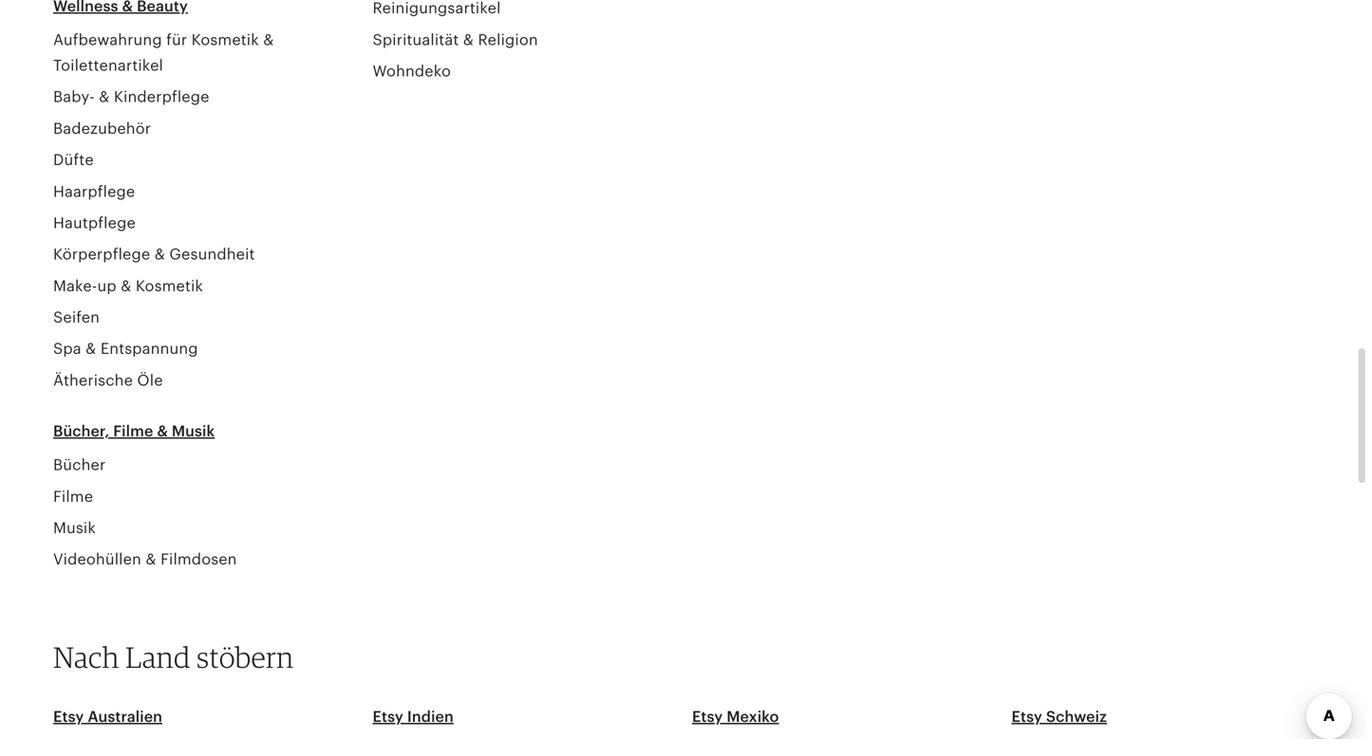 Task type: locate. For each thing, give the bounding box(es) containing it.
aufbewahrung für kosmetik & toilettenartikel
[[53, 31, 274, 74]]

1 vertical spatial kosmetik
[[136, 278, 203, 295]]

1 horizontal spatial filme
[[113, 423, 153, 440]]

bücher
[[53, 457, 106, 474]]

haarpflege
[[53, 183, 135, 200]]

filme up musik link
[[53, 488, 93, 505]]

kinderpflege
[[114, 88, 209, 106]]

bücher, filme & musik
[[53, 423, 215, 440]]

videohüllen
[[53, 551, 141, 568]]

ätherische
[[53, 372, 133, 389]]

wohndeko
[[373, 63, 451, 80]]

kosmetik down körperpflege & gesundheit link
[[136, 278, 203, 295]]

kosmetik right für
[[191, 31, 259, 48]]

kosmetik
[[191, 31, 259, 48], [136, 278, 203, 295]]

make-up & kosmetik
[[53, 278, 203, 295]]

etsy left australien
[[53, 709, 84, 726]]

filme right bücher,
[[113, 423, 153, 440]]

musik link
[[53, 520, 96, 537]]

etsy left the indien
[[373, 709, 403, 726]]

mexiko
[[727, 709, 779, 726]]

etsy australien
[[53, 709, 162, 726]]

filmdosen
[[161, 551, 237, 568]]

1 etsy from the left
[[53, 709, 84, 726]]

etsy left mexiko
[[692, 709, 723, 726]]

&
[[263, 31, 274, 48], [463, 31, 474, 48], [99, 88, 110, 106], [154, 246, 165, 263], [121, 278, 131, 295], [86, 341, 96, 358], [157, 423, 168, 440], [146, 551, 156, 568]]

spiritualität & religion
[[373, 31, 538, 48]]

4 etsy from the left
[[1012, 709, 1042, 726]]

0 vertical spatial kosmetik
[[191, 31, 259, 48]]

0 horizontal spatial filme
[[53, 488, 93, 505]]

filme link
[[53, 488, 93, 505]]

indien
[[407, 709, 454, 726]]

bücher, filme & musik link
[[53, 423, 215, 440]]

etsy left schweiz
[[1012, 709, 1042, 726]]

ätherische öle
[[53, 372, 163, 389]]

düfte
[[53, 151, 94, 169]]

etsy indien
[[373, 709, 454, 726]]

körperpflege & gesundheit link
[[53, 246, 255, 263]]

1 horizontal spatial musik
[[172, 423, 215, 440]]

nach
[[53, 640, 119, 675]]

schweiz
[[1046, 709, 1107, 726]]

seifen link
[[53, 309, 100, 326]]

etsy for etsy indien
[[373, 709, 403, 726]]

& down öle
[[157, 423, 168, 440]]

musik down the filme link
[[53, 520, 96, 537]]

1 vertical spatial filme
[[53, 488, 93, 505]]

musik
[[172, 423, 215, 440], [53, 520, 96, 537]]

etsy
[[53, 709, 84, 726], [373, 709, 403, 726], [692, 709, 723, 726], [1012, 709, 1042, 726]]

gesundheit
[[169, 246, 255, 263]]

hautpflege link
[[53, 215, 136, 232]]

religion
[[478, 31, 538, 48]]

spiritualität
[[373, 31, 459, 48]]

make-up & kosmetik link
[[53, 278, 203, 295]]

öle
[[137, 372, 163, 389]]

0 horizontal spatial musik
[[53, 520, 96, 537]]

filme
[[113, 423, 153, 440], [53, 488, 93, 505]]

2 etsy from the left
[[373, 709, 403, 726]]

entspannung
[[101, 341, 198, 358]]

& right für
[[263, 31, 274, 48]]

australien
[[88, 709, 162, 726]]

etsy australien link
[[53, 709, 162, 726]]

baby- & kinderpflege link
[[53, 88, 209, 106]]

musik down entspannung
[[172, 423, 215, 440]]

3 etsy from the left
[[692, 709, 723, 726]]



Task type: describe. For each thing, give the bounding box(es) containing it.
kosmetik inside aufbewahrung für kosmetik & toilettenartikel
[[191, 31, 259, 48]]

0 vertical spatial musik
[[172, 423, 215, 440]]

bücher link
[[53, 457, 106, 474]]

stöbern
[[197, 640, 294, 675]]

etsy indien link
[[373, 709, 454, 726]]

& right up
[[121, 278, 131, 295]]

spa & entspannung link
[[53, 341, 198, 358]]

make-
[[53, 278, 97, 295]]

seifen
[[53, 309, 100, 326]]

körperpflege
[[53, 246, 150, 263]]

baby- & kinderpflege
[[53, 88, 209, 106]]

& inside aufbewahrung für kosmetik & toilettenartikel
[[263, 31, 274, 48]]

wohndeko link
[[373, 63, 451, 80]]

1 vertical spatial musik
[[53, 520, 96, 537]]

badezubehör link
[[53, 120, 151, 137]]

videohüllen & filmdosen link
[[53, 551, 237, 568]]

etsy mexiko
[[692, 709, 779, 726]]

etsy schweiz link
[[1012, 709, 1107, 726]]

etsy mexiko link
[[692, 709, 779, 726]]

bücher,
[[53, 423, 109, 440]]

0 vertical spatial filme
[[113, 423, 153, 440]]

& right spa
[[86, 341, 96, 358]]

spiritualität & religion link
[[373, 31, 538, 48]]

& left religion
[[463, 31, 474, 48]]

haarpflege link
[[53, 183, 135, 200]]

aufbewahrung
[[53, 31, 162, 48]]

& left the filmdosen at the bottom left of the page
[[146, 551, 156, 568]]

baby-
[[53, 88, 95, 106]]

für
[[166, 31, 187, 48]]

toilettenartikel
[[53, 57, 163, 74]]

& up make-up & kosmetik
[[154, 246, 165, 263]]

spa
[[53, 341, 81, 358]]

etsy for etsy schweiz
[[1012, 709, 1042, 726]]

ätherische öle link
[[53, 372, 163, 389]]

etsy schweiz
[[1012, 709, 1107, 726]]

badezubehör
[[53, 120, 151, 137]]

nach land stöbern
[[53, 640, 294, 675]]

& right baby-
[[99, 88, 110, 106]]

videohüllen & filmdosen
[[53, 551, 237, 568]]

aufbewahrung für kosmetik & toilettenartikel link
[[53, 31, 274, 74]]

spa & entspannung
[[53, 341, 198, 358]]

hautpflege
[[53, 215, 136, 232]]

körperpflege & gesundheit
[[53, 246, 255, 263]]

up
[[97, 278, 117, 295]]

land
[[125, 640, 191, 675]]

etsy for etsy australien
[[53, 709, 84, 726]]

düfte link
[[53, 151, 94, 169]]

etsy for etsy mexiko
[[692, 709, 723, 726]]



Task type: vqa. For each thing, say whether or not it's contained in the screenshot.
GIFTS inside the "link"
no



